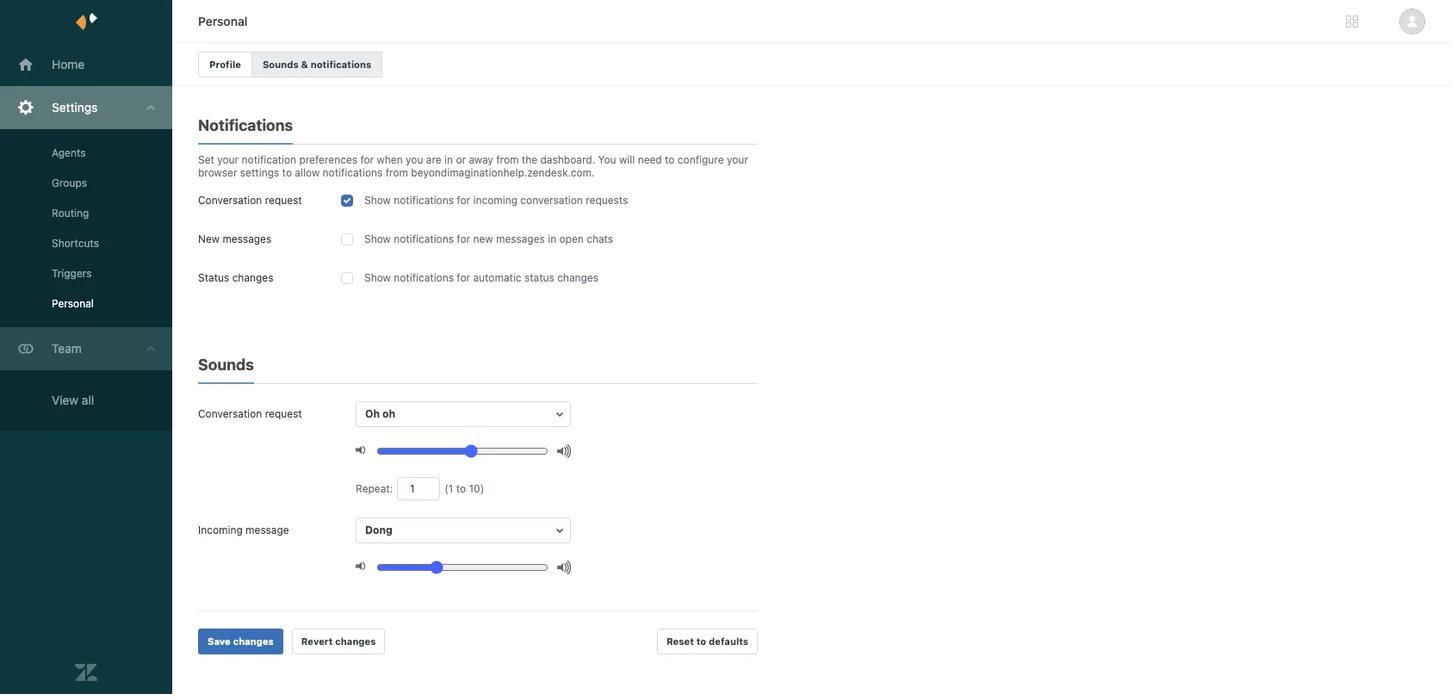 Task type: locate. For each thing, give the bounding box(es) containing it.
1 horizontal spatial messages
[[496, 233, 545, 245]]

notifications inside set your notification preferences for when you are in or away from the dashboard. you will need to configure your browser settings to allow notifications from beyondimaginationhelp.zendesk.com.
[[323, 166, 383, 179]]

open
[[559, 233, 584, 245]]

3 show from the top
[[364, 271, 391, 284]]

1 vertical spatial conversation request
[[198, 407, 302, 420]]

sounds inside button
[[263, 59, 299, 70]]

for left new
[[457, 233, 470, 245]]

0 horizontal spatial sounds
[[198, 356, 254, 374]]

0 horizontal spatial messages
[[223, 233, 272, 245]]

message
[[246, 524, 289, 537]]

need
[[638, 153, 662, 166]]

notifications right allow
[[323, 166, 383, 179]]

notifications right &
[[311, 59, 371, 70]]

request
[[265, 194, 302, 207], [265, 407, 302, 420]]

1 horizontal spatial from
[[496, 153, 519, 166]]

0 vertical spatial conversation
[[198, 194, 262, 207]]

the
[[522, 153, 538, 166]]

from
[[496, 153, 519, 166], [386, 166, 408, 179]]

notifications left automatic
[[394, 271, 454, 284]]

notification
[[242, 153, 296, 166]]

request for show notifications for incoming conversation requests
[[265, 194, 302, 207]]

None range field
[[376, 444, 549, 459], [376, 560, 549, 575], [376, 444, 549, 459], [376, 560, 549, 575]]

notifications
[[311, 59, 371, 70], [323, 166, 383, 179], [394, 194, 454, 207], [394, 233, 454, 245], [394, 271, 454, 284]]

to right need
[[665, 153, 675, 166]]

show
[[364, 194, 391, 207], [364, 233, 391, 245], [364, 271, 391, 284]]

0 horizontal spatial your
[[217, 153, 239, 166]]

0 horizontal spatial from
[[386, 166, 408, 179]]

conversation request for oh oh
[[198, 407, 302, 420]]

conversation
[[198, 194, 262, 207], [198, 407, 262, 420]]

status changes
[[198, 271, 273, 284]]

view
[[52, 393, 79, 407]]

your
[[217, 153, 239, 166], [727, 153, 748, 166]]

2 show from the top
[[364, 233, 391, 245]]

notifications
[[198, 116, 293, 134]]

automatic
[[473, 271, 522, 284]]

for left when
[[360, 153, 374, 166]]

personal
[[198, 14, 248, 28], [52, 297, 94, 310]]

1 horizontal spatial in
[[548, 233, 557, 245]]

0 horizontal spatial personal
[[52, 297, 94, 310]]

0 vertical spatial sounds
[[263, 59, 299, 70]]

1 vertical spatial request
[[265, 407, 302, 420]]

when
[[377, 153, 403, 166]]

1 request from the top
[[265, 194, 302, 207]]

incoming
[[473, 194, 518, 207]]

messages
[[223, 233, 272, 245], [496, 233, 545, 245]]

are
[[426, 153, 442, 166]]

2 conversation request from the top
[[198, 407, 302, 420]]

notifications down you
[[394, 194, 454, 207]]

routing
[[52, 207, 89, 220]]

0 horizontal spatial in
[[445, 153, 453, 166]]

incoming
[[198, 524, 243, 537]]

view all
[[52, 393, 94, 407]]

notifications left new
[[394, 233, 454, 245]]

0 vertical spatial in
[[445, 153, 453, 166]]

from left the
[[496, 153, 519, 166]]

status
[[198, 271, 229, 284]]

for
[[360, 153, 374, 166], [457, 194, 470, 207], [457, 233, 470, 245], [457, 271, 470, 284]]

conversation request
[[198, 194, 302, 207], [198, 407, 302, 420]]

chats
[[587, 233, 613, 245]]

sounds
[[263, 59, 299, 70], [198, 356, 254, 374]]

0 vertical spatial conversation request
[[198, 194, 302, 207]]

defaults
[[709, 636, 749, 647]]

for left incoming
[[457, 194, 470, 207]]

reset
[[667, 636, 694, 647]]

to left allow
[[282, 166, 292, 179]]

save changes button
[[198, 629, 283, 655]]

from left "are"
[[386, 166, 408, 179]]

2 request from the top
[[265, 407, 302, 420]]

to
[[665, 153, 675, 166], [282, 166, 292, 179], [456, 482, 466, 495], [697, 636, 706, 647]]

you
[[598, 153, 616, 166]]

0 vertical spatial request
[[265, 194, 302, 207]]

to right reset
[[697, 636, 706, 647]]

allow
[[295, 166, 320, 179]]

1 horizontal spatial personal
[[198, 14, 248, 28]]

1 conversation request from the top
[[198, 194, 302, 207]]

save changes
[[208, 636, 274, 647]]

2 vertical spatial show
[[364, 271, 391, 284]]

conversation request for show notifications for incoming conversation requests
[[198, 194, 302, 207]]

in
[[445, 153, 453, 166], [548, 233, 557, 245]]

1 vertical spatial show
[[364, 233, 391, 245]]

0 vertical spatial show
[[364, 194, 391, 207]]

zendesk products image
[[1346, 16, 1358, 28]]

1 horizontal spatial your
[[727, 153, 748, 166]]

reset to defaults
[[667, 636, 749, 647]]

your right configure
[[727, 153, 748, 166]]

to inside button
[[697, 636, 706, 647]]

in left the or
[[445, 153, 453, 166]]

notifications for show notifications for incoming conversation requests
[[394, 194, 454, 207]]

1 messages from the left
[[223, 233, 272, 245]]

1 conversation from the top
[[198, 194, 262, 207]]

personal up profile
[[198, 14, 248, 28]]

1 horizontal spatial sounds
[[263, 59, 299, 70]]

sounds for sounds
[[198, 356, 254, 374]]

all
[[82, 393, 94, 407]]

1 vertical spatial in
[[548, 233, 557, 245]]

oh
[[365, 407, 380, 420]]

oh oh
[[365, 407, 396, 420]]

personal down triggers
[[52, 297, 94, 310]]

notifications inside button
[[311, 59, 371, 70]]

for left automatic
[[457, 271, 470, 284]]

None number field
[[397, 477, 440, 500]]

you
[[406, 153, 423, 166]]

status
[[525, 271, 555, 284]]

1 show from the top
[[364, 194, 391, 207]]

2 conversation from the top
[[198, 407, 262, 420]]

your right set
[[217, 153, 239, 166]]

dashboard.
[[541, 153, 595, 166]]

0 vertical spatial personal
[[198, 14, 248, 28]]

in left open
[[548, 233, 557, 245]]

for for incoming
[[457, 194, 470, 207]]

10)
[[469, 482, 484, 495]]

2 messages from the left
[[496, 233, 545, 245]]

changes
[[232, 271, 273, 284], [557, 271, 599, 284], [233, 636, 274, 647], [335, 636, 376, 647]]

requests
[[586, 194, 628, 207]]

&
[[301, 59, 308, 70]]

show notifications for incoming conversation requests
[[364, 194, 628, 207]]

save
[[208, 636, 231, 647]]

1 vertical spatial sounds
[[198, 356, 254, 374]]

configure
[[678, 153, 724, 166]]

notifications for show notifications for automatic status changes
[[394, 271, 454, 284]]

1 vertical spatial conversation
[[198, 407, 262, 420]]

(1
[[445, 482, 453, 495]]



Task type: vqa. For each thing, say whether or not it's contained in the screenshot.
Conversation request corresponding to Show notifications for incoming conversation requests
yes



Task type: describe. For each thing, give the bounding box(es) containing it.
conversation
[[521, 194, 583, 207]]

away
[[469, 153, 493, 166]]

in inside set your notification preferences for when you are in or away from the dashboard. you will need to configure your browser settings to allow notifications from beyondimaginationhelp.zendesk.com.
[[445, 153, 453, 166]]

or
[[456, 153, 466, 166]]

set
[[198, 153, 214, 166]]

oh
[[383, 407, 396, 420]]

show for show notifications for new messages in open chats
[[364, 233, 391, 245]]

new messages
[[198, 233, 272, 245]]

new
[[473, 233, 493, 245]]

1 vertical spatial personal
[[52, 297, 94, 310]]

settings
[[52, 100, 98, 115]]

for for new
[[457, 233, 470, 245]]

beyondimaginationhelp.zendesk.com.
[[411, 166, 595, 179]]

2 your from the left
[[727, 153, 748, 166]]

show notifications for automatic status changes
[[364, 271, 599, 284]]

browser
[[198, 166, 237, 179]]

conversation for oh oh
[[198, 407, 262, 420]]

show for show notifications for automatic status changes
[[364, 271, 391, 284]]

sounds for sounds & notifications
[[263, 59, 299, 70]]

settings
[[240, 166, 279, 179]]

home
[[52, 57, 85, 71]]

team
[[52, 341, 82, 356]]

revert changes button
[[292, 629, 385, 655]]

revert
[[301, 636, 333, 647]]

set your notification preferences for when you are in or away from the dashboard. you will need to configure your browser settings to allow notifications from beyondimaginationhelp.zendesk.com.
[[198, 153, 748, 179]]

show for show notifications for incoming conversation requests
[[364, 194, 391, 207]]

preferences
[[299, 153, 357, 166]]

agents
[[52, 146, 86, 159]]

changes for revert changes
[[335, 636, 376, 647]]

show notifications for new messages in open chats
[[364, 233, 613, 245]]

1 your from the left
[[217, 153, 239, 166]]

profile
[[209, 59, 241, 70]]

for inside set your notification preferences for when you are in or away from the dashboard. you will need to configure your browser settings to allow notifications from beyondimaginationhelp.zendesk.com.
[[360, 153, 374, 166]]

sounds & notifications
[[263, 59, 371, 70]]

groups
[[52, 177, 87, 190]]

incoming message
[[198, 524, 289, 537]]

to right (1 on the bottom
[[456, 482, 466, 495]]

request for oh oh
[[265, 407, 302, 420]]

changes for save changes
[[233, 636, 274, 647]]

dong
[[365, 524, 393, 537]]

for for automatic
[[457, 271, 470, 284]]

triggers
[[52, 267, 92, 280]]

changes for status changes
[[232, 271, 273, 284]]

sounds & notifications button
[[251, 52, 383, 78]]

new
[[198, 233, 220, 245]]

will
[[619, 153, 635, 166]]

(1 to 10)
[[445, 482, 484, 495]]

conversation for show notifications for incoming conversation requests
[[198, 194, 262, 207]]

profile button
[[198, 52, 252, 78]]

reset to defaults button
[[657, 629, 758, 655]]

repeat:
[[356, 482, 393, 495]]

notifications for show notifications for new messages in open chats
[[394, 233, 454, 245]]

revert changes
[[301, 636, 376, 647]]

shortcuts
[[52, 237, 99, 250]]



